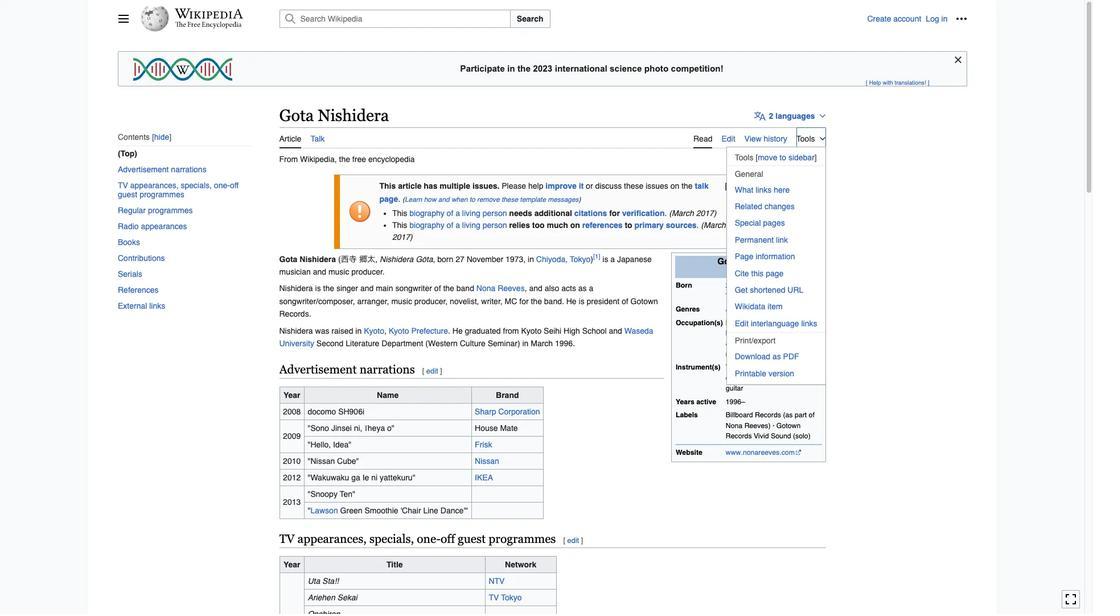 Task type: describe. For each thing, give the bounding box(es) containing it.
Search Wikipedia search field
[[279, 10, 511, 28]]

music for music arranger
[[788, 330, 806, 338]]

[ for narrations
[[422, 367, 424, 376]]

regular
[[118, 206, 145, 215]]

cite this page
[[735, 269, 784, 278]]

) inside gota nishidera ( 西寺 郷太 , nishidera gōta , born 27 november 1973, in chiyoda, tokyo ) [1]
[[591, 255, 593, 264]]

idea"
[[333, 441, 351, 450]]

0 vertical spatial programmes
[[139, 190, 184, 200]]

genres
[[676, 306, 700, 314]]

gota for gota nishidera ( 西寺 郷太 , nishidera gōta , born 27 november 1973, in chiyoda, tokyo ) [1]
[[279, 255, 297, 264]]

[1]
[[593, 253, 600, 261]]

nona inside billboard records (as part of nona reeves)
[[726, 422, 743, 430]]

dance'"
[[441, 507, 468, 516]]

in inside personal tools navigation
[[942, 14, 948, 23]]

keyboard
[[783, 375, 812, 383]]

2017 inside march 2017
[[392, 233, 410, 242]]

nishidera is the singer and main songwriter of the band nona reeves
[[279, 284, 525, 293]]

read link
[[694, 127, 713, 148]]

. up second literature department (western culture seminar) in march 1996.
[[448, 327, 450, 336]]

tv appearances, specials, one-off guest programmes inside tv appearances, specials, one-off guest programmes link
[[118, 181, 238, 200]]

this for this biography of a living person relies too much on references to primary sources .
[[392, 221, 407, 230]]

www
[[726, 449, 741, 457]]

2008
[[283, 408, 301, 417]]

(age 49)
[[787, 282, 814, 290]]

printable version
[[735, 369, 794, 378]]

contributions
[[118, 254, 165, 263]]

biography for this biography of a living person needs additional citations for verification . ( march 2017 )
[[410, 209, 445, 218]]

. up primary sources link
[[665, 209, 667, 218]]

drums
[[726, 375, 745, 383]]

biography of a living person link for relies
[[410, 221, 507, 230]]

website
[[676, 449, 703, 457]]

2 horizontal spatial links
[[801, 319, 817, 328]]

of inside billboard records (as part of nona reeves)
[[809, 412, 815, 420]]

house mate
[[475, 424, 518, 433]]

contributions link
[[118, 251, 251, 267]]

needs
[[509, 209, 532, 218]]

off inside gota nishidera element
[[441, 533, 455, 547]]

novelist,
[[450, 297, 479, 306]]

living for needs
[[462, 209, 480, 218]]

gotown records vivid sound (solo)
[[726, 422, 811, 441]]

"
[[308, 507, 311, 516]]

songwriter inside singer-songwriter lyricist
[[781, 319, 813, 327]]

edit link for advertisement narrations
[[426, 367, 438, 376]]

permanent link link
[[727, 232, 825, 248]]

0 horizontal spatial he
[[453, 327, 463, 336]]

primary
[[635, 221, 664, 230]]

regular programmes
[[118, 206, 192, 215]]

docomo sh906i
[[308, 408, 364, 417]]

hide button
[[724, 180, 746, 193]]

0 horizontal spatial one-
[[214, 181, 230, 190]]

2 horizontal spatial tv
[[489, 594, 499, 603]]

0 vertical spatial to
[[780, 153, 786, 162]]

0 vertical spatial on
[[671, 182, 679, 191]]

billboard
[[726, 412, 753, 420]]

external links
[[118, 302, 165, 311]]

high
[[564, 327, 580, 336]]

the inside , and also acts as a songwriter/composer, arranger, music producer, novelist, writer, mc for the band. he is president of gotown records.
[[531, 297, 542, 306]]

personal tools navigation
[[867, 10, 971, 28]]

(top) link
[[118, 146, 259, 162]]

[1] link
[[593, 253, 600, 261]]

0 horizontal spatial advertisement narrations
[[118, 165, 206, 174]]

0 horizontal spatial songwriter
[[395, 284, 432, 293]]

tv appearances, specials, one-off guest programmes inside gota nishidera element
[[279, 533, 556, 547]]

. left learn
[[398, 195, 400, 204]]

gota nishidera main content
[[275, 100, 967, 615]]

sound
[[771, 433, 791, 441]]

edit for advertisement narrations
[[426, 367, 438, 376]]

chiyoda, tokyo link
[[536, 255, 591, 264]]

( inside gota nishidera ( 西寺 郷太 , nishidera gōta , born 27 november 1973, in chiyoda, tokyo ) [1]
[[338, 255, 341, 264]]

kyoto prefecture link
[[389, 327, 448, 336]]

radio
[[118, 222, 138, 231]]

1 vertical spatial as
[[773, 353, 781, 362]]

as inside , and also acts as a songwriter/composer, arranger, music producer, novelist, writer, mc for the band. he is president of gotown records.
[[578, 284, 587, 293]]

[ for appearances,
[[563, 537, 565, 546]]

ntv
[[489, 577, 505, 586]]

records for (as
[[755, 412, 781, 420]]

interlanguage
[[751, 319, 799, 328]]

edit for tv appearances, specials, one-off guest programmes
[[567, 537, 579, 546]]

log in and more options image
[[956, 13, 967, 24]]

brand
[[496, 391, 519, 400]]

. ( learn how and when to remove these template messages )
[[398, 195, 581, 204]]

frisk link
[[475, 441, 492, 450]]

sharp corporation link
[[475, 408, 540, 417]]

1 vertical spatial programmes
[[148, 206, 192, 215]]

, left born
[[433, 255, 435, 264]]

encyclopedia
[[368, 155, 415, 164]]

singer
[[336, 284, 358, 293]]

languages
[[776, 112, 815, 121]]

instrument(s)
[[676, 364, 721, 372]]

name
[[377, 391, 399, 400]]

november inside 27 november 1973 (age 49) tokyo, japan
[[736, 282, 768, 290]]

download as pdf
[[735, 353, 799, 362]]

西寺 inside gota nishidera ( 西寺 郷太 , nishidera gōta , born 27 november 1973, in chiyoda, tokyo ) [1]
[[341, 255, 357, 263]]

language progressive image
[[754, 110, 766, 122]]

.nonareeves
[[741, 449, 780, 457]]

competition!
[[671, 64, 724, 73]]

0 horizontal spatial advertisement
[[118, 165, 169, 174]]

specials, inside gota nishidera element
[[370, 533, 414, 547]]

special pages link
[[727, 215, 825, 231]]

links for what
[[756, 185, 772, 195]]

reeves
[[498, 284, 525, 293]]

seihi
[[544, 327, 562, 336]]

contents
[[118, 133, 149, 142]]

) up gota nishidera ( 西寺 郷太 , nishidera gōta , born 27 november 1973, in chiyoda, tokyo ) [1]
[[410, 233, 413, 242]]

tokyo inside gota nishidera ( 西寺 郷太 , nishidera gōta , born 27 november 1973, in chiyoda, tokyo ) [1]
[[570, 255, 591, 264]]

0 vertical spatial nona
[[476, 284, 496, 293]]

nishidera left gōta
[[380, 255, 414, 264]]

0 horizontal spatial off
[[230, 181, 238, 190]]

links for external
[[149, 302, 165, 311]]

edit interlanguage links
[[735, 319, 817, 328]]

special
[[735, 219, 761, 228]]

o"
[[387, 424, 394, 433]]

0 vertical spatial hide
[[154, 133, 169, 142]]

appearances
[[141, 222, 187, 231]]

] for narrations
[[440, 367, 442, 376]]

biography for this biography of a living person relies too much on references to primary sources .
[[410, 221, 445, 230]]

ikea link
[[475, 474, 493, 483]]

living for relies
[[462, 221, 480, 230]]

he inside , and also acts as a songwriter/composer, arranger, music producer, novelist, writer, mc for the band. he is president of gotown records.
[[566, 297, 577, 306]]

"hello, idea"
[[308, 441, 351, 450]]

"nissan
[[308, 457, 335, 466]]

27 inside gota nishidera ( 西寺 郷太 , nishidera gōta , born 27 november 1973, in chiyoda, tokyo ) [1]
[[456, 255, 464, 264]]

1 horizontal spatial 2017
[[696, 209, 714, 218]]

second literature department (western culture seminar) in march 1996.
[[314, 339, 575, 348]]

( right sources
[[701, 221, 704, 230]]

西寺 inside gota nishidera 西寺 郷太
[[730, 268, 747, 277]]

department
[[382, 339, 423, 348]]

hide inside dropdown button
[[727, 182, 742, 191]]

from wikipedia, the free encyclopedia
[[279, 155, 415, 164]]

log
[[926, 14, 939, 23]]

in up literature
[[355, 327, 362, 336]]

27 inside 27 november 1973 (age 49) tokyo, japan
[[726, 282, 734, 290]]

nissan link
[[475, 457, 499, 466]]

1 vertical spatial tv
[[279, 533, 295, 547]]

references link
[[118, 283, 251, 299]]

the left the talk
[[682, 182, 693, 191]]

1 kyoto from the left
[[364, 327, 384, 336]]

printable
[[735, 369, 766, 378]]

ni,
[[354, 424, 362, 433]]

or
[[586, 182, 593, 191]]

) inside . ( learn how and when to remove these template messages )
[[579, 196, 581, 204]]

郷太 inside gota nishidera 西寺 郷太
[[750, 268, 768, 277]]

changes
[[765, 202, 795, 211]]

tools for tools move to sidebar
[[735, 153, 754, 162]]

remove
[[477, 196, 500, 204]]

gotown inside , and also acts as a songwriter/composer, arranger, music producer, novelist, writer, mc for the band. he is president of gotown records.
[[631, 297, 658, 306]]

"hello,
[[308, 441, 331, 450]]

in right seminar)
[[522, 339, 529, 348]]

japan
[[748, 292, 767, 300]]

this for this article has multiple issues. please help improve it or discuss these issues on the
[[380, 182, 396, 191]]

sharp corporation
[[475, 408, 540, 417]]

) left related
[[714, 209, 717, 218]]

wikidata item link
[[727, 299, 825, 315]]

the up songwriter/composer,
[[323, 284, 334, 293]]

banner logo image
[[133, 58, 232, 81]]

born
[[676, 282, 692, 290]]

sidebar
[[789, 153, 815, 162]]

( inside . ( learn how and when to remove these template messages )
[[403, 196, 405, 204]]

edit for edit interlanguage links
[[735, 319, 749, 328]]

free
[[352, 155, 366, 164]]

kyoto link
[[364, 327, 384, 336]]

0 vertical spatial tv
[[118, 181, 128, 190]]

the free encyclopedia image
[[175, 22, 242, 29]]

waseda university
[[279, 327, 653, 348]]

create account link
[[867, 14, 921, 23]]

year for uta sta!!
[[283, 561, 300, 570]]

1 vertical spatial tokyo
[[501, 594, 522, 603]]

0 horizontal spatial on
[[570, 221, 580, 230]]

the left free
[[339, 155, 350, 164]]

music inside , and also acts as a songwriter/composer, arranger, music producer, novelist, writer, mc for the band. he is president of gotown records.
[[391, 297, 412, 306]]

2 vertical spatial to
[[625, 221, 632, 230]]

. down the talk
[[697, 221, 699, 230]]

university
[[279, 339, 314, 348]]

, up producer.
[[375, 255, 378, 264]]

and right "school"
[[609, 327, 622, 336]]

move to sidebar button
[[756, 153, 817, 162]]

article
[[398, 182, 422, 191]]

participate in the 2023 international science photo competition!
[[460, 64, 724, 73]]

lawson
[[311, 507, 338, 516]]

november inside gota nishidera ( 西寺 郷太 , nishidera gōta , born 27 november 1973, in chiyoda, tokyo ) [1]
[[467, 255, 503, 264]]

0 vertical spatial march
[[672, 209, 694, 218]]

talk
[[311, 134, 325, 143]]

person for relies too much on
[[483, 221, 507, 230]]

] for appearances,
[[581, 537, 583, 546]]



Task type: vqa. For each thing, say whether or not it's contained in the screenshot.
the Grant
no



Task type: locate. For each thing, give the bounding box(es) containing it.
specials, down advertisement narrations link
[[180, 181, 212, 190]]

music inside is a japanese musician and music producer.
[[328, 268, 349, 277]]

0 vertical spatial 2017
[[696, 209, 714, 218]]

0 horizontal spatial 27
[[456, 255, 464, 264]]

vocals
[[726, 364, 747, 372]]

novelist
[[726, 351, 750, 359]]

1 vertical spatial 郷太
[[750, 268, 768, 277]]

1 horizontal spatial nona
[[726, 422, 743, 430]]

this for this biography of a living person needs additional citations for verification . ( march 2017 )
[[392, 209, 407, 218]]

and inside . ( learn how and when to remove these template messages )
[[438, 196, 450, 204]]

nishidera inside gota nishidera 西寺 郷太
[[740, 257, 780, 267]]

guest
[[118, 190, 137, 200], [458, 533, 486, 547]]

march up sources
[[672, 209, 694, 218]]

1 horizontal spatial edit link
[[567, 537, 579, 546]]

郷太
[[359, 255, 375, 263], [750, 268, 768, 277]]

1 vertical spatial page
[[766, 269, 784, 278]]

help
[[869, 79, 881, 86]]

gota for gota nishidera 西寺 郷太
[[718, 257, 738, 267]]

in right 1973,
[[528, 255, 534, 264]]

1 vertical spatial one-
[[417, 533, 441, 547]]

composer
[[751, 330, 782, 338]]

of inside , and also acts as a songwriter/composer, arranger, music producer, novelist, writer, mc for the band. he is president of gotown records.
[[622, 297, 628, 306]]

0 horizontal spatial appearances,
[[130, 181, 178, 190]]

edit for edit
[[722, 134, 735, 143]]

( up singer on the top left
[[338, 255, 341, 264]]

" lawson green smoothie 'chair line dance'"
[[308, 507, 468, 516]]

西寺 down page
[[730, 268, 747, 277]]

1 living from the top
[[462, 209, 480, 218]]

these left issues
[[624, 182, 644, 191]]

1 vertical spatial guest
[[458, 533, 486, 547]]

pages
[[763, 219, 785, 228]]

nona up writer,
[[476, 284, 496, 293]]

0 vertical spatial biography of a living person link
[[410, 209, 507, 218]]

0 vertical spatial advertisement narrations
[[118, 165, 206, 174]]

create account log in
[[867, 14, 948, 23]]

1 horizontal spatial hide
[[727, 182, 742, 191]]

2 biography of a living person link from the top
[[410, 221, 507, 230]]

0 vertical spatial songwriter
[[395, 284, 432, 293]]

1 vertical spatial this
[[392, 209, 407, 218]]

much
[[547, 221, 568, 230]]

as right acts
[[578, 284, 587, 293]]

and right musician
[[313, 268, 326, 277]]

edit up lyricist
[[735, 319, 749, 328]]

tools up "general"
[[735, 153, 754, 162]]

0 vertical spatial these
[[624, 182, 644, 191]]

person
[[483, 209, 507, 218], [483, 221, 507, 230]]

is right [1]
[[603, 255, 608, 264]]

nona down billboard
[[726, 422, 743, 430]]

one- down "line"
[[417, 533, 441, 547]]

march down seihi
[[531, 339, 553, 348]]

1 horizontal spatial tools
[[796, 134, 815, 143]]

article
[[279, 134, 301, 143]]

1 vertical spatial edit
[[567, 537, 579, 546]]

november up japan on the right top
[[736, 282, 768, 290]]

download
[[735, 353, 770, 362]]

narrations up name
[[360, 363, 415, 377]]

2 vertical spatial [
[[563, 537, 565, 546]]

songwriter up producer, at the top
[[395, 284, 432, 293]]

0 vertical spatial he
[[566, 297, 577, 306]]

0 vertical spatial 西寺
[[341, 255, 357, 263]]

and right how
[[438, 196, 450, 204]]

tv appearances, specials, one-off guest programmes down the 'chair
[[279, 533, 556, 547]]

item
[[768, 303, 783, 312]]

edit link for tv appearances, specials, one-off guest programmes
[[567, 537, 579, 546]]

0 horizontal spatial ]
[[440, 367, 442, 376]]

is inside is a japanese musician and music producer.
[[603, 255, 608, 264]]

appearances, inside tv appearances, specials, one-off guest programmes link
[[130, 181, 178, 190]]

to inside . ( learn how and when to remove these template messages )
[[470, 196, 475, 204]]

music inside music sequencer drums
[[752, 364, 771, 372]]

27 up tokyo,
[[726, 282, 734, 290]]

0 vertical spatial page
[[380, 195, 398, 204]]

tv appearances, specials, one-off guest programmes up the regular programmes link
[[118, 181, 238, 200]]

narrations inside advertisement narrations link
[[171, 165, 206, 174]]

nishidera up musician
[[300, 255, 336, 264]]

on right much
[[570, 221, 580, 230]]

these
[[624, 182, 644, 191], [502, 196, 518, 204]]

permanent link
[[735, 236, 788, 245]]

the inside 'participate in the 2023 international science photo competition!' link
[[518, 64, 531, 73]]

0 horizontal spatial guest
[[118, 190, 137, 200]]

advertisement narrations down literature
[[279, 363, 415, 377]]

0 vertical spatial for
[[609, 209, 620, 218]]

these down please on the left top of the page
[[502, 196, 518, 204]]

discuss
[[595, 182, 622, 191]]

advertisement down (top)
[[118, 165, 169, 174]]

advertisement inside gota nishidera element
[[279, 363, 357, 377]]

gota for gota nishidera
[[279, 107, 314, 125]]

[ edit ] for advertisement narrations
[[422, 367, 442, 376]]

0 horizontal spatial to
[[470, 196, 475, 204]]

march 2017
[[392, 221, 726, 242]]

1 horizontal spatial advertisement
[[279, 363, 357, 377]]

0 vertical spatial year
[[283, 391, 300, 400]]

1 vertical spatial year
[[283, 561, 300, 570]]

a inside is a japanese musician and music producer.
[[611, 255, 615, 264]]

records inside gotown records vivid sound (solo)
[[726, 433, 752, 441]]

permanent
[[735, 236, 774, 245]]

0 vertical spatial biography
[[410, 209, 445, 218]]

0 horizontal spatial for
[[519, 297, 529, 306]]

when
[[452, 196, 468, 204]]

1 year from the top
[[283, 391, 300, 400]]

0 horizontal spatial [
[[422, 367, 424, 376]]

tools up sidebar
[[796, 134, 815, 143]]

0 horizontal spatial november
[[467, 255, 503, 264]]

science
[[610, 64, 642, 73]]

narrations inside gota nishidera element
[[360, 363, 415, 377]]

and for singer
[[360, 284, 374, 293]]

scriptwriter
[[755, 351, 789, 359]]

( down article
[[403, 196, 405, 204]]

1 horizontal spatial kyoto
[[389, 327, 409, 336]]

gotown inside gotown records vivid sound (solo)
[[777, 422, 801, 430]]

appearances, up regular programmes
[[130, 181, 178, 190]]

music inside music arranger
[[788, 330, 806, 338]]

and inside , and also acts as a songwriter/composer, arranger, music producer, novelist, writer, mc for the band. he is president of gotown records.
[[529, 284, 543, 293]]

0 horizontal spatial is
[[315, 284, 321, 293]]

1 horizontal spatial specials,
[[370, 533, 414, 547]]

2 vertical spatial links
[[801, 319, 817, 328]]

tv up "regular" at the left top of the page
[[118, 181, 128, 190]]

, left also
[[525, 284, 527, 293]]

, inside , and also acts as a songwriter/composer, arranger, music producer, novelist, writer, mc for the band. he is president of gotown records.
[[525, 284, 527, 293]]

years
[[676, 398, 695, 406]]

regular programmes link
[[118, 203, 251, 219]]

lawson link
[[311, 507, 338, 516]]

he up second literature department (western culture seminar) in march 1996.
[[453, 327, 463, 336]]

1 horizontal spatial edit
[[567, 537, 579, 546]]

1 vertical spatial biography
[[410, 221, 445, 230]]

prefecture
[[411, 327, 448, 336]]

advertisement down second in the left of the page
[[279, 363, 357, 377]]

0 horizontal spatial 郷太
[[359, 255, 375, 263]]

1 vertical spatial edit link
[[567, 537, 579, 546]]

president
[[587, 297, 620, 306]]

waseda university link
[[279, 327, 653, 348]]

year
[[283, 391, 300, 400], [283, 561, 300, 570]]

for up references link
[[609, 209, 620, 218]]

2 vertical spatial programmes
[[489, 533, 556, 547]]

narrations down (top) link at top left
[[171, 165, 206, 174]]

郷太 down the page information
[[750, 268, 768, 277]]

raised
[[332, 327, 353, 336]]

1 horizontal spatial 西寺
[[730, 268, 747, 277]]

edit interlanguage links link
[[727, 316, 825, 332]]

specials, up title
[[370, 533, 414, 547]]

kyoto right "from" on the bottom left of page
[[521, 327, 542, 336]]

links right external
[[149, 302, 165, 311]]

these inside . ( learn how and when to remove these template messages )
[[502, 196, 518, 204]]

0 vertical spatial appearances,
[[130, 181, 178, 190]]

0 horizontal spatial page
[[380, 195, 398, 204]]

the
[[518, 64, 531, 73], [339, 155, 350, 164], [682, 182, 693, 191], [323, 284, 334, 293], [443, 284, 454, 293], [531, 297, 542, 306]]

music inside music producer novelist
[[758, 340, 777, 348]]

advertisement narrations inside gota nishidera element
[[279, 363, 415, 377]]

for inside , and also acts as a songwriter/composer, arranger, music producer, novelist, writer, mc for the band. he is president of gotown records.
[[519, 297, 529, 306]]

is inside , and also acts as a songwriter/composer, arranger, music producer, novelist, writer, mc for the band. he is president of gotown records.
[[579, 297, 585, 306]]

2 horizontal spatial [
[[866, 79, 868, 86]]

and for musician
[[313, 268, 326, 277]]

acts
[[562, 284, 576, 293]]

as up music sequencer link
[[773, 353, 781, 362]]

tv down 2013
[[279, 533, 295, 547]]

1 vertical spatial he
[[453, 327, 463, 336]]

[ edit ] for tv appearances, specials, one-off guest programmes
[[563, 537, 583, 546]]

he down acts
[[566, 297, 577, 306]]

smoothie
[[365, 507, 398, 516]]

what links here
[[735, 185, 790, 195]]

īheya
[[365, 424, 385, 433]]

1 vertical spatial to
[[470, 196, 475, 204]]

and up arranger,
[[360, 284, 374, 293]]

tools for tools
[[796, 134, 815, 143]]

person for needs additional
[[483, 209, 507, 218]]

radio appearances link
[[118, 219, 251, 235]]

a inside , and also acts as a songwriter/composer, arranger, music producer, novelist, writer, mc for the band. he is president of gotown records.
[[589, 284, 593, 293]]

1 biography from the top
[[410, 209, 445, 218]]

1 person from the top
[[483, 209, 507, 218]]

1 vertical spatial gotown
[[777, 422, 801, 430]]

2 vertical spatial march
[[531, 339, 553, 348]]

2023
[[533, 64, 553, 73]]

nishidera up cite this page
[[740, 257, 780, 267]]

in right the participate
[[507, 64, 515, 73]]

fullscreen image
[[1065, 595, 1077, 606]]

2 vertical spatial ]
[[581, 537, 583, 546]]

appearances, inside gota nishidera element
[[298, 533, 367, 547]]

gotown down (as
[[777, 422, 801, 430]]

off down "dance'"" on the bottom left of page
[[441, 533, 455, 547]]

url
[[788, 286, 804, 295]]

0 vertical spatial tv appearances, specials, one-off guest programmes
[[118, 181, 238, 200]]

on right issues
[[671, 182, 679, 191]]

, and also acts as a songwriter/composer, arranger, music producer, novelist, writer, mc for the band. he is president of gotown records.
[[279, 284, 658, 319]]

nishidera up university
[[279, 327, 313, 336]]

2017 down learn
[[392, 233, 410, 242]]

3 kyoto from the left
[[521, 327, 542, 336]]

0 vertical spatial advertisement
[[118, 165, 169, 174]]

西寺 up producer.
[[341, 255, 357, 263]]

person left relies
[[483, 221, 507, 230]]

links up related changes
[[756, 185, 772, 195]]

programmes up network
[[489, 533, 556, 547]]

gota inside gota nishidera ( 西寺 郷太 , nishidera gōta , born 27 november 1973, in chiyoda, tokyo ) [1]
[[279, 255, 297, 264]]

records for vivid
[[726, 433, 752, 441]]

to right 'move'
[[780, 153, 786, 162]]

1 biography of a living person link from the top
[[410, 209, 507, 218]]

tv down 'ntv'
[[489, 594, 499, 603]]

tv appearances, specials, one-off guest programmes link
[[118, 178, 251, 203]]

guest inside gota nishidera element
[[458, 533, 486, 547]]

hide right the contents
[[154, 133, 169, 142]]

what
[[735, 185, 754, 195]]

help
[[528, 182, 543, 191]]

is left president
[[579, 297, 585, 306]]

0 vertical spatial tokyo
[[570, 255, 591, 264]]

(top)
[[118, 149, 137, 159]]

1 vertical spatial nona
[[726, 422, 743, 430]]

0 vertical spatial is
[[603, 255, 608, 264]]

0 horizontal spatial tv appearances, specials, one-off guest programmes
[[118, 181, 238, 200]]

menu image
[[118, 13, 129, 24]]

1 vertical spatial edit
[[735, 319, 749, 328]]

links up producer
[[801, 319, 817, 328]]

1 horizontal spatial on
[[671, 182, 679, 191]]

sources
[[666, 221, 697, 230]]

network
[[505, 561, 537, 570]]

programmes inside gota nishidera element
[[489, 533, 556, 547]]

page down article
[[380, 195, 398, 204]]

0 vertical spatial [
[[866, 79, 868, 86]]

references
[[118, 286, 158, 295]]

get
[[735, 286, 748, 295]]

2 living from the top
[[462, 221, 480, 230]]

2 horizontal spatial to
[[780, 153, 786, 162]]

0 vertical spatial off
[[230, 181, 238, 190]]

1 vertical spatial march
[[704, 221, 726, 230]]

edit link
[[722, 127, 735, 147]]

1 vertical spatial narrations
[[360, 363, 415, 377]]

]
[[928, 79, 930, 86], [440, 367, 442, 376], [581, 537, 583, 546]]

of
[[447, 209, 453, 218], [447, 221, 453, 230], [434, 284, 441, 293], [622, 297, 628, 306], [809, 412, 815, 420]]

too
[[532, 221, 545, 230]]

2 kyoto from the left
[[389, 327, 409, 336]]

0 vertical spatial edit
[[722, 134, 735, 143]]

off down advertisement narrations link
[[230, 181, 238, 190]]

"wakuwaku
[[308, 474, 349, 483]]

0 vertical spatial november
[[467, 255, 503, 264]]

( up primary sources link
[[669, 209, 672, 218]]

this biography of a living person needs additional citations for verification . ( march 2017 )
[[392, 209, 717, 218]]

kyoto up the department
[[389, 327, 409, 336]]

2 horizontal spatial ]
[[928, 79, 930, 86]]

1 vertical spatial is
[[315, 284, 321, 293]]

0 vertical spatial edit
[[426, 367, 438, 376]]

1 horizontal spatial guest
[[458, 533, 486, 547]]

Search search field
[[266, 10, 867, 28]]

citations link
[[574, 209, 607, 218]]

off
[[230, 181, 238, 190], [441, 533, 455, 547]]

related changes
[[735, 202, 795, 211]]

and for how
[[438, 196, 450, 204]]

labels
[[676, 412, 698, 420]]

0 vertical spatial [ edit ]
[[422, 367, 442, 376]]

move
[[758, 153, 777, 162]]

advertisement narrations up tv appearances, specials, one-off guest programmes link
[[118, 165, 206, 174]]

march inside march 2017
[[704, 221, 726, 230]]

page inside the "talk page"
[[380, 195, 398, 204]]

seminar)
[[488, 339, 520, 348]]

records up "www"
[[726, 433, 752, 441]]

0 horizontal spatial [ edit ]
[[422, 367, 442, 376]]

music sequencer link
[[752, 364, 805, 372]]

music up electronic
[[752, 364, 771, 372]]

1 vertical spatial 27
[[726, 282, 734, 290]]

advertisement narrations
[[118, 165, 206, 174], [279, 363, 415, 377]]

electronic keyboard guitar
[[726, 375, 812, 393]]

uta sta!!
[[308, 577, 339, 586]]

2 horizontal spatial march
[[704, 221, 726, 230]]

j-pop link
[[726, 306, 743, 314]]

japanese
[[617, 255, 652, 264]]

graduated
[[465, 327, 501, 336]]

it
[[579, 182, 584, 191]]

0 vertical spatial 郷太
[[359, 255, 375, 263]]

2 person from the top
[[483, 221, 507, 230]]

talk page
[[380, 182, 709, 204]]

records inside billboard records (as part of nona reeves)
[[755, 412, 781, 420]]

nishidera up talk link
[[318, 107, 389, 125]]

0 horizontal spatial tokyo
[[501, 594, 522, 603]]

nishidera down musician
[[279, 284, 313, 293]]

for right the mc on the left top of the page
[[519, 297, 529, 306]]

1 vertical spatial living
[[462, 221, 480, 230]]

also
[[545, 284, 559, 293]]

in inside gota nishidera ( 西寺 郷太 , nishidera gōta , born 27 november 1973, in chiyoda, tokyo ) [1]
[[528, 255, 534, 264]]

verification link
[[622, 209, 665, 218]]

郷太 inside gota nishidera ( 西寺 郷太 , nishidera gōta , born 27 november 1973, in chiyoda, tokyo ) [1]
[[359, 255, 375, 263]]

music producer novelist
[[726, 340, 806, 359]]

learn how and when to remove these template messages link
[[405, 196, 579, 204]]

0 horizontal spatial specials,
[[180, 181, 212, 190]]

0 vertical spatial links
[[756, 185, 772, 195]]

this
[[751, 269, 764, 278]]

to right when
[[470, 196, 475, 204]]

and inside is a japanese musician and music producer.
[[313, 268, 326, 277]]

yattekuru"
[[380, 474, 415, 483]]

0 vertical spatial guest
[[118, 190, 137, 200]]

books
[[118, 238, 140, 247]]

gota up cite
[[718, 257, 738, 267]]

in right log
[[942, 14, 948, 23]]

hide image
[[951, 53, 965, 67]]

the left band
[[443, 284, 454, 293]]

2 biography from the top
[[410, 221, 445, 230]]

1 horizontal spatial links
[[756, 185, 772, 195]]

wikipedia image
[[175, 9, 243, 19]]

1973
[[770, 282, 786, 290]]

music for music sequencer drums
[[752, 364, 771, 372]]

download as pdf link
[[727, 349, 825, 365]]

born
[[437, 255, 453, 264]]

tokyo left [1]
[[570, 255, 591, 264]]

1 vertical spatial links
[[149, 302, 165, 311]]

2
[[769, 112, 773, 121]]

november left 1973,
[[467, 255, 503, 264]]

one- inside gota nishidera element
[[417, 533, 441, 547]]

1 horizontal spatial for
[[609, 209, 620, 218]]

1 vertical spatial november
[[736, 282, 768, 290]]

school
[[582, 327, 607, 336]]

appearances, down lawson link
[[298, 533, 367, 547]]

gotown up waseda
[[631, 297, 658, 306]]

gota up musician
[[279, 255, 297, 264]]

1 vertical spatial ]
[[440, 367, 442, 376]]

1 vertical spatial tv appearances, specials, one-off guest programmes
[[279, 533, 556, 547]]

to down verification
[[625, 221, 632, 230]]

gota inside gota nishidera 西寺 郷太
[[718, 257, 738, 267]]

2 year from the top
[[283, 561, 300, 570]]

is up songwriter/composer,
[[315, 284, 321, 293]]

songwriter up producer
[[781, 319, 813, 327]]

0 vertical spatial edit link
[[426, 367, 438, 376]]

the left 2023
[[518, 64, 531, 73]]

27 right born
[[456, 255, 464, 264]]

) down references
[[591, 255, 593, 264]]

tokyo down 'ntv'
[[501, 594, 522, 603]]

gota nishidera element
[[279, 148, 826, 615]]

march left special
[[704, 221, 726, 230]]

, up the department
[[384, 327, 387, 336]]

(as
[[783, 412, 793, 420]]

biography of a living person link for needs
[[410, 209, 507, 218]]

music for music producer novelist
[[758, 340, 777, 348]]

ikea
[[475, 474, 493, 483]]

1 vertical spatial for
[[519, 297, 529, 306]]

1 horizontal spatial off
[[441, 533, 455, 547]]

one-
[[214, 181, 230, 190], [417, 533, 441, 547]]

year for docomo sh906i
[[283, 391, 300, 400]]

0 vertical spatial this
[[380, 182, 396, 191]]

0 horizontal spatial edit link
[[426, 367, 438, 376]]

kyoto up literature
[[364, 327, 384, 336]]

0 horizontal spatial links
[[149, 302, 165, 311]]

print/export
[[735, 337, 776, 346]]

1 horizontal spatial narrations
[[360, 363, 415, 377]]



